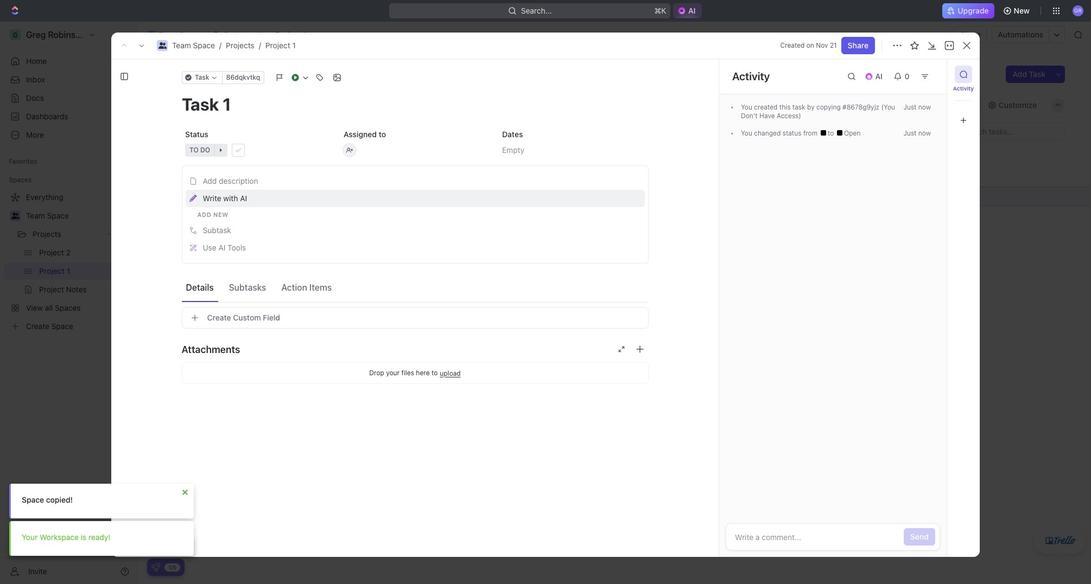 Task type: vqa. For each thing, say whether or not it's contained in the screenshot.
Everything 'LINK' to the left
no



Task type: describe. For each thing, give the bounding box(es) containing it.
hide button
[[950, 97, 983, 113]]

assigned
[[343, 130, 377, 139]]

task for a
[[193, 501, 208, 510]]

this
[[780, 103, 791, 111]]

invite your team
[[171, 536, 227, 545]]

to inside "drop your files here to upload"
[[432, 369, 438, 377]]

custom inside create custom field button
[[233, 313, 261, 322]]

space moved to trash
[[19, 542, 92, 550]]

favorites button
[[4, 155, 42, 168]]

description
[[219, 176, 258, 186]]

list
[[220, 100, 233, 109]]

status
[[783, 129, 802, 137]]

trash
[[75, 542, 92, 550]]

86dqkvtkq button
[[222, 71, 264, 84]]

create for create custom field
[[207, 313, 231, 322]]

1 vertical spatial add task button
[[232, 154, 278, 167]]

add a task
[[171, 501, 208, 510]]

subtask button
[[185, 222, 645, 239]]

share for rightmost share 'button'
[[960, 30, 981, 39]]

1 vertical spatial team
[[172, 41, 191, 50]]

upload button
[[440, 369, 461, 378]]

docs
[[26, 93, 44, 103]]

home
[[26, 56, 47, 66]]

action items
[[281, 283, 332, 292]]

invite for invite your team
[[171, 536, 190, 545]]

add task for bottommost "add task" button
[[195, 248, 227, 258]]

‎task for ‎task 1
[[195, 192, 211, 201]]

team
[[209, 536, 227, 545]]

new
[[1014, 6, 1030, 15]]

gr
[[1074, 7, 1082, 14]]

#8678g9yjz
[[843, 103, 880, 111]]

task up "‎task 1" link
[[259, 156, 273, 165]]

subtask
[[203, 226, 231, 235]]

1 vertical spatial project
[[265, 41, 290, 50]]

use ai tools
[[203, 243, 246, 252]]

don't
[[741, 112, 758, 120]]

customize
[[999, 100, 1037, 109]]

tools
[[228, 243, 246, 252]]

ready!
[[88, 533, 110, 542]]

subtasks button
[[225, 278, 271, 297]]

just for created this task by copying
[[904, 103, 917, 111]]

ai inside button
[[240, 194, 247, 203]]

0 vertical spatial team space
[[159, 30, 201, 39]]

0 button
[[889, 68, 916, 85]]

copied!
[[46, 496, 73, 505]]

here
[[416, 369, 430, 377]]

spaces
[[9, 176, 32, 184]]

attachments
[[182, 344, 240, 355]]

0 vertical spatial user group image
[[158, 42, 166, 49]]

add task for topmost "add task" button
[[1013, 69, 1046, 79]]

0 vertical spatial projects
[[224, 30, 253, 39]]

1 horizontal spatial add task
[[245, 156, 273, 165]]

onboarding checklist button element
[[151, 564, 160, 572]]

inbox
[[26, 75, 45, 84]]

just now for created this task by copying
[[904, 103, 931, 111]]

‎task for ‎task 2
[[195, 211, 211, 220]]

task sidebar navigation tab list
[[952, 66, 976, 129]]

space copied!
[[22, 496, 73, 505]]

from
[[803, 129, 818, 137]]

task left tools
[[211, 248, 227, 258]]

tree inside the sidebar navigation
[[4, 189, 134, 336]]

new
[[213, 211, 228, 218]]

created
[[754, 103, 778, 111]]

86dqkvtkq
[[226, 73, 260, 81]]

details button
[[182, 278, 218, 297]]

0
[[905, 72, 910, 81]]

1/5
[[168, 564, 176, 571]]

add down "add a task" at bottom left
[[171, 518, 185, 528]]

just now for changed status from
[[904, 129, 931, 137]]

use ai tools button
[[185, 239, 645, 257]]

created this task by copying
[[752, 103, 843, 111]]

add description
[[203, 176, 258, 186]]

action
[[281, 283, 307, 292]]

0 horizontal spatial ai button
[[673, 3, 702, 18]]

assigned to
[[343, 130, 386, 139]]

your for invite
[[192, 536, 207, 545]]

upgrade
[[958, 6, 989, 15]]

created on nov 21
[[780, 41, 837, 49]]

your
[[22, 533, 38, 542]]

send button
[[904, 529, 935, 546]]

details
[[186, 283, 214, 292]]

your for drop
[[386, 369, 400, 377]]

user group image inside the sidebar navigation
[[11, 213, 19, 219]]

drop
[[369, 369, 384, 377]]

search...
[[521, 6, 552, 15]]

1 vertical spatial to do
[[178, 156, 198, 165]]

1 horizontal spatial ai button
[[860, 68, 889, 85]]

hide
[[963, 100, 979, 109]]

status
[[185, 130, 208, 139]]

3 inside "link"
[[213, 230, 218, 239]]

docs link
[[4, 90, 134, 107]]

(you
[[881, 103, 895, 111]]

created
[[780, 41, 805, 49]]

add down task 3
[[195, 248, 209, 258]]

a for space
[[196, 484, 201, 493]]

to do button
[[182, 141, 331, 160]]

a for custom
[[187, 518, 191, 528]]

add up description
[[245, 156, 257, 165]]

‎task 1
[[195, 192, 217, 201]]

send
[[911, 533, 929, 542]]

add up customize
[[1013, 69, 1027, 79]]

is
[[81, 533, 86, 542]]

0 horizontal spatial field
[[222, 518, 239, 528]]

your workspace is ready!
[[22, 533, 110, 542]]

empty button
[[499, 141, 649, 160]]

task 3 link
[[192, 227, 352, 242]]

onboarding checklist button image
[[151, 564, 160, 572]]

to inside dropdown button
[[189, 146, 198, 154]]

team space inside tree
[[26, 211, 69, 220]]

changed status from
[[752, 129, 820, 137]]

‎task 1 link
[[192, 189, 352, 204]]

on
[[807, 41, 814, 49]]

search
[[919, 100, 944, 109]]

add a custom field
[[171, 518, 239, 528]]

upgrade link
[[943, 3, 994, 18]]

access)
[[777, 112, 801, 120]]

projects inside the sidebar navigation
[[33, 230, 61, 239]]

21
[[830, 41, 837, 49]]



Task type: locate. For each thing, give the bounding box(es) containing it.
automations button
[[993, 27, 1049, 43]]

1 vertical spatial 3
[[213, 230, 218, 239]]

task for this
[[793, 103, 805, 111]]

share for left share 'button'
[[848, 41, 869, 50]]

0 horizontal spatial activity
[[732, 70, 770, 83]]

1 horizontal spatial team space
[[159, 30, 201, 39]]

invite down moved
[[28, 567, 47, 576]]

invite up "1/5"
[[171, 536, 190, 545]]

add left 2
[[197, 211, 211, 218]]

gr button
[[1070, 2, 1087, 20]]

use
[[203, 243, 216, 252]]

you
[[741, 103, 752, 111], [741, 129, 752, 137]]

1 horizontal spatial share
[[960, 30, 981, 39]]

create custom field
[[207, 313, 280, 322]]

1 vertical spatial your
[[192, 536, 207, 545]]

1 vertical spatial team space
[[26, 211, 69, 220]]

copying
[[817, 103, 841, 111]]

write with ai button
[[185, 190, 645, 207]]

Edit task name text field
[[182, 94, 649, 115]]

team up task dropdown button
[[172, 41, 191, 50]]

0 vertical spatial custom
[[233, 313, 261, 322]]

your inside "drop your files here to upload"
[[386, 369, 400, 377]]

task 3
[[195, 230, 218, 239]]

1 horizontal spatial project 1
[[276, 30, 307, 39]]

0 horizontal spatial team space
[[26, 211, 69, 220]]

0 vertical spatial you
[[741, 103, 752, 111]]

task up customize
[[1029, 69, 1046, 79]]

ai left 0 dropdown button
[[875, 72, 883, 81]]

1 vertical spatial share
[[848, 41, 869, 50]]

2 vertical spatial project
[[165, 65, 213, 83]]

0 horizontal spatial your
[[192, 536, 207, 545]]

team space right user group image
[[159, 30, 201, 39]]

field up team at the left bottom of the page
[[222, 518, 239, 528]]

1 vertical spatial create
[[171, 484, 194, 493]]

0 vertical spatial project
[[276, 30, 301, 39]]

you down 'don't' at the right top of page
[[741, 129, 752, 137]]

0 vertical spatial your
[[386, 369, 400, 377]]

1 horizontal spatial task
[[793, 103, 805, 111]]

ai right the use
[[219, 243, 226, 252]]

create up attachments
[[207, 313, 231, 322]]

team right user group image
[[159, 30, 177, 39]]

0 horizontal spatial share button
[[841, 37, 875, 54]]

task inside task sidebar content "section"
[[793, 103, 805, 111]]

team space
[[159, 30, 201, 39], [26, 211, 69, 220]]

now right the (you
[[919, 103, 931, 111]]

3 up add description
[[211, 156, 215, 165]]

0 vertical spatial invite
[[171, 536, 190, 545]]

team space down spaces
[[26, 211, 69, 220]]

ai right ⌘k
[[688, 6, 696, 15]]

0 horizontal spatial add task
[[195, 248, 227, 258]]

add new
[[197, 211, 228, 218]]

0 vertical spatial field
[[263, 313, 280, 322]]

custom
[[233, 313, 261, 322], [193, 518, 220, 528]]

1 horizontal spatial invite
[[171, 536, 190, 545]]

1 inside "‎task 1" link
[[213, 192, 217, 201]]

0 vertical spatial share
[[960, 30, 981, 39]]

custom down subtasks button
[[233, 313, 261, 322]]

1 horizontal spatial custom
[[233, 313, 261, 322]]

list link
[[218, 97, 233, 113]]

tree
[[4, 189, 134, 336]]

invite for invite
[[28, 567, 47, 576]]

field
[[263, 313, 280, 322], [222, 518, 239, 528]]

add task button up customize
[[1006, 66, 1052, 83]]

new button
[[999, 2, 1036, 20]]

dashboards
[[26, 112, 68, 121]]

to do inside dropdown button
[[189, 146, 210, 154]]

1 horizontal spatial user group image
[[158, 42, 166, 49]]

team space link for the topmost user group icon
[[172, 41, 215, 50]]

0 vertical spatial activity
[[732, 70, 770, 83]]

nov
[[816, 41, 828, 49]]

1 ‎task from the top
[[195, 192, 211, 201]]

add inside button
[[203, 176, 217, 186]]

attachments button
[[182, 337, 649, 363]]

0 vertical spatial a
[[196, 484, 201, 493]]

⌘k
[[654, 6, 666, 15]]

task inside dropdown button
[[195, 73, 209, 81]]

by
[[807, 103, 815, 111]]

1 vertical spatial user group image
[[11, 213, 19, 219]]

add task up customize
[[1013, 69, 1046, 79]]

subtasks
[[229, 283, 266, 292]]

0 vertical spatial create
[[207, 313, 231, 322]]

1 vertical spatial ‎task
[[195, 211, 211, 220]]

ai
[[688, 6, 696, 15], [875, 72, 883, 81], [240, 194, 247, 203], [219, 243, 226, 252]]

task button
[[182, 71, 222, 84]]

‎task up ‎task 2
[[195, 192, 211, 201]]

add task down task 3
[[195, 248, 227, 258]]

0 vertical spatial just now
[[904, 103, 931, 111]]

create for create a space
[[171, 484, 194, 493]]

0 vertical spatial now
[[919, 103, 931, 111]]

1 vertical spatial just
[[904, 129, 917, 137]]

your down add a custom field
[[192, 536, 207, 545]]

write with ai
[[203, 194, 247, 203]]

1 vertical spatial projects
[[226, 41, 255, 50]]

activity up "created"
[[732, 70, 770, 83]]

0 horizontal spatial custom
[[193, 518, 220, 528]]

1 vertical spatial invite
[[28, 567, 47, 576]]

1 vertical spatial task
[[193, 501, 208, 510]]

task up board
[[195, 73, 209, 81]]

1 now from the top
[[919, 103, 931, 111]]

user group image
[[158, 42, 166, 49], [11, 213, 19, 219]]

do inside dropdown button
[[200, 146, 210, 154]]

0 horizontal spatial user group image
[[11, 213, 19, 219]]

2 vertical spatial add task button
[[190, 247, 231, 260]]

a down create a space
[[187, 501, 191, 510]]

1 horizontal spatial do
[[200, 146, 210, 154]]

2 ‎task from the top
[[195, 211, 211, 220]]

add task button up description
[[232, 154, 278, 167]]

ai inside button
[[219, 243, 226, 252]]

share down upgrade link
[[960, 30, 981, 39]]

a
[[196, 484, 201, 493], [187, 501, 191, 510], [187, 518, 191, 528]]

a for task
[[187, 501, 191, 510]]

ai button left 0
[[860, 68, 889, 85]]

add task up description
[[245, 156, 273, 165]]

2 horizontal spatial add task
[[1013, 69, 1046, 79]]

task
[[793, 103, 805, 111], [193, 501, 208, 510]]

task inside "link"
[[195, 230, 211, 239]]

task sidebar content section
[[717, 59, 947, 558]]

share right 21
[[848, 41, 869, 50]]

create inside button
[[207, 313, 231, 322]]

you up 'don't' at the right top of page
[[741, 103, 752, 111]]

1
[[303, 30, 307, 39], [292, 41, 296, 50], [217, 65, 224, 83], [213, 192, 217, 201]]

0 vertical spatial just
[[904, 103, 917, 111]]

invite inside the sidebar navigation
[[28, 567, 47, 576]]

you for changed status from
[[741, 129, 752, 137]]

now for changed status from
[[919, 129, 931, 137]]

field inside button
[[263, 313, 280, 322]]

1 vertical spatial do
[[188, 156, 198, 165]]

favorites
[[9, 157, 37, 166]]

tree containing team space
[[4, 189, 134, 336]]

team space link for user group icon inside the sidebar navigation
[[26, 207, 131, 225]]

ai button
[[860, 68, 889, 85]]

1 vertical spatial now
[[919, 129, 931, 137]]

1 horizontal spatial create
[[207, 313, 231, 322]]

1 horizontal spatial activity
[[953, 85, 974, 92]]

2 just from the top
[[904, 129, 917, 137]]

0 vertical spatial to do
[[189, 146, 210, 154]]

Search tasks... text field
[[956, 123, 1065, 140]]

1 vertical spatial just now
[[904, 129, 931, 137]]

0 vertical spatial add task button
[[1006, 66, 1052, 83]]

just left search
[[904, 103, 917, 111]]

field down subtasks
[[263, 313, 280, 322]]

board link
[[176, 97, 200, 113]]

just now right the (you
[[904, 103, 931, 111]]

1 vertical spatial field
[[222, 518, 239, 528]]

upload
[[440, 369, 461, 378]]

0 vertical spatial add task
[[1013, 69, 1046, 79]]

create a space
[[171, 484, 224, 493]]

0 vertical spatial 3
[[211, 156, 215, 165]]

‎task left 2
[[195, 211, 211, 220]]

to inside task sidebar content "section"
[[828, 129, 836, 137]]

3
[[211, 156, 215, 165], [213, 230, 218, 239]]

task left by
[[793, 103, 805, 111]]

user group image
[[149, 32, 155, 37]]

ai inside dropdown button
[[875, 72, 883, 81]]

with
[[223, 194, 238, 203]]

0 vertical spatial do
[[200, 146, 210, 154]]

ai right with
[[240, 194, 247, 203]]

1 horizontal spatial your
[[386, 369, 400, 377]]

just now
[[904, 103, 931, 111], [904, 129, 931, 137]]

2
[[213, 211, 218, 220]]

space inside the sidebar navigation
[[47, 211, 69, 220]]

1 horizontal spatial field
[[263, 313, 280, 322]]

have
[[760, 112, 775, 120]]

share
[[960, 30, 981, 39], [848, 41, 869, 50]]

2 now from the top
[[919, 129, 931, 137]]

activity inside task sidebar navigation tab list
[[953, 85, 974, 92]]

task down create a space
[[193, 501, 208, 510]]

dashboards link
[[4, 108, 134, 125]]

now down search button
[[919, 129, 931, 137]]

a down "add a task" at bottom left
[[187, 518, 191, 528]]

team down spaces
[[26, 211, 45, 220]]

1 vertical spatial project 1
[[165, 65, 227, 83]]

automations
[[998, 30, 1043, 39]]

search button
[[905, 97, 948, 113]]

task
[[1029, 69, 1046, 79], [195, 73, 209, 81], [259, 156, 273, 165], [195, 230, 211, 239], [211, 248, 227, 258]]

share button right 21
[[841, 37, 875, 54]]

inbox link
[[4, 71, 134, 88]]

2 vertical spatial add task
[[195, 248, 227, 258]]

0 horizontal spatial create
[[171, 484, 194, 493]]

2 vertical spatial a
[[187, 518, 191, 528]]

activity up hide dropdown button
[[953, 85, 974, 92]]

your left files
[[386, 369, 400, 377]]

#8678g9yjz (you don't have access)
[[741, 103, 895, 120]]

items
[[309, 283, 332, 292]]

now
[[919, 103, 931, 111], [919, 129, 931, 137]]

pencil image
[[189, 195, 197, 202]]

1 vertical spatial custom
[[193, 518, 220, 528]]

/
[[206, 30, 208, 39], [258, 30, 260, 39], [219, 41, 222, 50], [259, 41, 261, 50]]

customize button
[[985, 97, 1040, 113]]

0 horizontal spatial task
[[193, 501, 208, 510]]

1 horizontal spatial share button
[[954, 26, 988, 43]]

your
[[386, 369, 400, 377], [192, 536, 207, 545]]

you for created this task by copying
[[741, 103, 752, 111]]

1 vertical spatial you
[[741, 129, 752, 137]]

to
[[828, 129, 836, 137], [379, 130, 386, 139], [189, 146, 198, 154], [178, 156, 187, 165], [432, 369, 438, 377], [66, 542, 73, 550]]

just for changed status from
[[904, 129, 917, 137]]

dates
[[502, 130, 523, 139]]

0 horizontal spatial share
[[848, 41, 869, 50]]

workspace
[[40, 533, 79, 542]]

3 up the use
[[213, 230, 218, 239]]

activity
[[732, 70, 770, 83], [953, 85, 974, 92]]

0 vertical spatial ai button
[[673, 3, 702, 18]]

0 vertical spatial ‎task
[[195, 192, 211, 201]]

add down create a space
[[171, 501, 185, 510]]

0 horizontal spatial project 1
[[165, 65, 227, 83]]

team space / projects / project 1
[[172, 41, 296, 50]]

2 you from the top
[[741, 129, 752, 137]]

1 just from the top
[[904, 103, 917, 111]]

0 vertical spatial task
[[793, 103, 805, 111]]

a up "add a task" at bottom left
[[196, 484, 201, 493]]

0 horizontal spatial invite
[[28, 567, 47, 576]]

team inside the sidebar navigation
[[26, 211, 45, 220]]

1 vertical spatial ai button
[[860, 68, 889, 85]]

0 vertical spatial team
[[159, 30, 177, 39]]

1 vertical spatial a
[[187, 501, 191, 510]]

create up "add a task" at bottom left
[[171, 484, 194, 493]]

2 vertical spatial projects
[[33, 230, 61, 239]]

‎task 2
[[195, 211, 218, 220]]

1 you from the top
[[741, 103, 752, 111]]

sidebar navigation
[[0, 22, 138, 585]]

share button down upgrade link
[[954, 26, 988, 43]]

changed
[[754, 129, 781, 137]]

1 vertical spatial add task
[[245, 156, 273, 165]]

ai button right ⌘k
[[673, 3, 702, 18]]

2 vertical spatial team
[[26, 211, 45, 220]]

add up ‎task 1 in the top of the page
[[203, 176, 217, 186]]

write
[[203, 194, 221, 203]]

add task button down task 3
[[190, 247, 231, 260]]

just now down search button
[[904, 129, 931, 137]]

just down search button
[[904, 129, 917, 137]]

1 vertical spatial activity
[[953, 85, 974, 92]]

2 just now from the top
[[904, 129, 931, 137]]

activity inside task sidebar content "section"
[[732, 70, 770, 83]]

trash link
[[75, 542, 92, 550]]

0 vertical spatial project 1
[[276, 30, 307, 39]]

board
[[179, 100, 200, 109]]

1 just now from the top
[[904, 103, 931, 111]]

task up the use
[[195, 230, 211, 239]]

now for created this task by copying
[[919, 103, 931, 111]]

custom up invite your team
[[193, 518, 220, 528]]

0 horizontal spatial do
[[188, 156, 198, 165]]

team
[[159, 30, 177, 39], [172, 41, 191, 50], [26, 211, 45, 220]]



